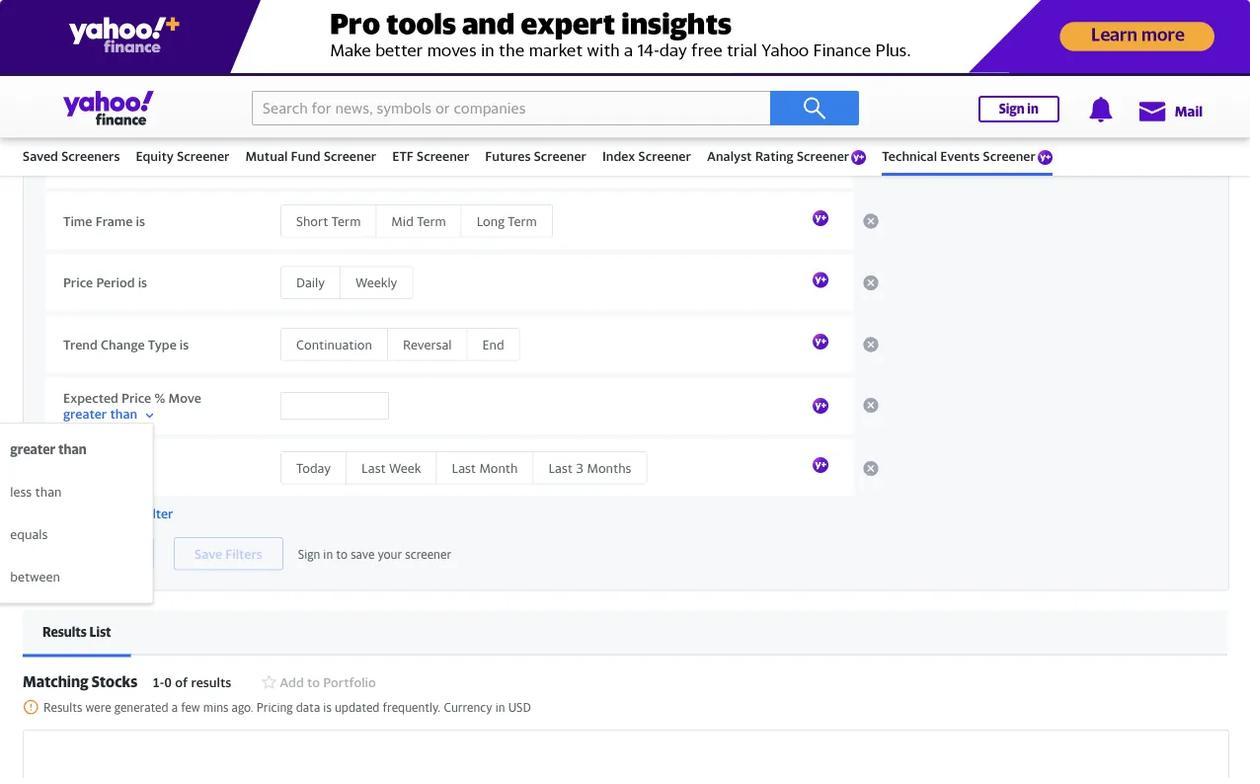 Task type: describe. For each thing, give the bounding box(es) containing it.
ago.
[[232, 700, 254, 714]]

term for short term
[[332, 213, 361, 228]]

is right type
[[180, 337, 189, 352]]

filters
[[226, 546, 263, 562]]

cap for mega
[[585, 30, 608, 46]]

technical events screener link
[[882, 139, 1053, 173]]

0 vertical spatial to
[[336, 547, 348, 561]]

add another filter
[[66, 506, 173, 521]]

mega cap button
[[535, 22, 622, 54]]

results for results were generated a few mins ago. pricing data is updated frequently. currency in usd
[[43, 700, 82, 714]]

remove trend change type image
[[863, 337, 879, 353]]

0 vertical spatial than
[[110, 407, 138, 422]]

home link
[[14, 55, 77, 73]]

save
[[351, 547, 375, 561]]

mins
[[203, 700, 229, 714]]

add for add to portfolio
[[280, 675, 304, 691]]

3
[[576, 460, 584, 476]]

in inside the screener results 'element'
[[495, 700, 505, 714]]

price period is
[[63, 275, 147, 290]]

is right period
[[138, 275, 147, 290]]

rating
[[755, 148, 794, 163]]

1 horizontal spatial greater
[[63, 407, 107, 422]]

weekly button
[[341, 267, 412, 298]]

event date
[[63, 460, 128, 476]]

frequently.
[[383, 700, 441, 714]]

etf screener link
[[392, 139, 469, 173]]

type
[[148, 337, 177, 352]]

0 horizontal spatial pattern
[[63, 90, 108, 105]]

bearish button
[[350, 144, 423, 175]]

date
[[100, 460, 128, 476]]

1 vertical spatial news link
[[416, 95, 449, 132]]

market
[[63, 30, 106, 46]]

index screener
[[602, 148, 691, 163]]

futures
[[485, 148, 531, 163]]

short term button
[[281, 205, 377, 236]]

1-
[[152, 675, 164, 691]]

my
[[231, 108, 250, 123]]

results
[[191, 675, 231, 691]]

today button
[[281, 452, 347, 484]]

1 horizontal spatial screeners
[[715, 108, 774, 123]]

watchlists
[[138, 108, 201, 123]]

0 horizontal spatial name
[[111, 90, 146, 105]]

technical
[[882, 148, 937, 163]]

between
[[10, 569, 60, 585]]

long term button
[[462, 205, 552, 236]]

currency
[[444, 700, 492, 714]]

add to portfolio
[[280, 675, 376, 691]]

generated
[[114, 700, 168, 714]]

yahoo for yahoo finance invest
[[804, 108, 842, 123]]

is up the watchlists
[[153, 90, 163, 105]]

last month button
[[437, 452, 534, 484]]

in for sign in
[[1028, 101, 1039, 117]]

invest
[[894, 108, 932, 123]]

entertainment
[[373, 57, 457, 73]]

6 screener from the left
[[797, 148, 850, 163]]

period
[[96, 275, 135, 290]]

plus
[[640, 108, 665, 123]]

mid term button
[[377, 205, 462, 236]]

remove price period image
[[863, 275, 879, 291]]

large
[[462, 30, 494, 46]]

add another filter button
[[45, 505, 173, 523]]

trend
[[63, 337, 98, 352]]

sign in link
[[979, 96, 1060, 122]]

results for results list
[[42, 625, 87, 640]]

sign in to save your screener
[[298, 547, 451, 561]]

remove outlook image
[[863, 152, 879, 168]]

1 vertical spatial greater than
[[10, 442, 87, 457]]

more...
[[631, 57, 671, 73]]

0 vertical spatial home
[[41, 57, 77, 73]]

yahoo finance plus link
[[550, 95, 685, 136]]

yahoo finance premium logo image for technical events screener
[[1038, 150, 1053, 165]]

small cap button
[[281, 22, 369, 54]]

daily button
[[281, 267, 341, 298]]

last for last week
[[362, 460, 386, 476]]

term for mid term
[[417, 213, 446, 228]]

events
[[941, 148, 980, 163]]

yahoo finance premium logo image for analyst rating screener
[[852, 150, 866, 165]]

outlook is
[[63, 151, 124, 167]]

less
[[10, 484, 32, 500]]

saved
[[23, 148, 58, 163]]

my portfolio
[[231, 108, 307, 123]]

last 3 months
[[549, 460, 632, 476]]

2 vertical spatial than
[[35, 484, 62, 500]]

yahoo finance plus
[[550, 108, 665, 123]]

mobile
[[560, 57, 599, 73]]

save filters
[[195, 546, 263, 562]]

analyst
[[707, 148, 752, 163]]

index
[[602, 148, 635, 163]]

large cap button
[[447, 22, 535, 54]]

bearish
[[365, 151, 408, 167]]

end button
[[468, 329, 519, 360]]

analyst rating screener link
[[707, 139, 866, 173]]

trend change type is
[[63, 337, 189, 352]]

1 vertical spatial mail link
[[1138, 93, 1203, 128]]

1 horizontal spatial mail
[[1175, 103, 1203, 120]]

expected
[[63, 390, 118, 405]]

remove expected price % move image
[[863, 397, 879, 413]]

equity screener
[[136, 148, 230, 163]]

0 horizontal spatial mail
[[108, 57, 133, 73]]

last week
[[362, 460, 421, 476]]

videos link
[[479, 95, 520, 132]]

remove market cap (intraday) image
[[863, 31, 879, 46]]



Task type: vqa. For each thing, say whether or not it's contained in the screenshot.
Insights on the left top
no



Task type: locate. For each thing, give the bounding box(es) containing it.
yahoo finance premium logo image inside the technical events screener link
[[1038, 150, 1053, 165]]

videos
[[479, 108, 520, 123]]

0 vertical spatial mail link
[[108, 57, 133, 73]]

news down (intraday)
[[164, 57, 196, 73]]

cap right small
[[331, 30, 353, 46]]

1 horizontal spatial news
[[416, 108, 449, 123]]

3 screener from the left
[[417, 148, 469, 163]]

mid for mid term
[[391, 213, 414, 228]]

screener results element
[[3, 611, 1247, 778]]

1 horizontal spatial name
[[382, 91, 416, 106]]

1 vertical spatial portfolio
[[323, 675, 376, 691]]

long
[[477, 213, 505, 228]]

(intraday)
[[135, 30, 194, 46]]

sign in
[[999, 101, 1039, 117]]

0 vertical spatial results
[[42, 625, 87, 640]]

mutual fund screener link
[[245, 139, 376, 173]]

0 horizontal spatial add
[[66, 506, 90, 521]]

your
[[378, 547, 402, 561]]

mid down bearish button
[[391, 213, 414, 228]]

months
[[587, 460, 632, 476]]

a
[[172, 700, 178, 714]]

term inside "long term" button
[[508, 213, 537, 228]]

in left the save
[[323, 547, 333, 561]]

0 vertical spatial greater
[[63, 407, 107, 422]]

equity screener link
[[136, 139, 230, 173]]

matching
[[23, 673, 89, 691]]

mid cap button
[[369, 22, 447, 54]]

screeners up analyst
[[715, 108, 774, 123]]

cap for mid
[[409, 30, 431, 46]]

add down sports link
[[308, 91, 332, 106]]

continuation button
[[281, 329, 388, 360]]

sign
[[999, 101, 1025, 117], [298, 547, 320, 561]]

1 horizontal spatial yahoo
[[804, 108, 842, 123]]

in left 'usd' on the left bottom of the page
[[495, 700, 505, 714]]

remove pattern name image
[[863, 90, 879, 106]]

week
[[389, 460, 421, 476]]

greater
[[63, 407, 107, 422], [10, 442, 56, 457]]

add left another
[[66, 506, 90, 521]]

0 vertical spatial greater than
[[63, 407, 138, 422]]

my portfolio link
[[231, 95, 307, 132]]

add inside the screener results 'element'
[[280, 675, 304, 691]]

1-0 of  results
[[152, 675, 231, 691]]

2 screener from the left
[[324, 148, 376, 163]]

2 vertical spatial add
[[280, 675, 304, 691]]

index screener link
[[602, 139, 691, 173]]

0 horizontal spatial news link
[[164, 57, 196, 73]]

saved screeners
[[23, 148, 120, 163]]

0 vertical spatial news link
[[164, 57, 196, 73]]

cap up search link
[[497, 30, 520, 46]]

0 vertical spatial sign
[[999, 101, 1025, 117]]

last left week
[[362, 460, 386, 476]]

1 horizontal spatial pattern
[[335, 91, 378, 106]]

0
[[164, 675, 172, 691]]

news up etf screener
[[416, 108, 449, 123]]

2 horizontal spatial term
[[508, 213, 537, 228]]

0 horizontal spatial last
[[362, 460, 386, 476]]

portfolio
[[253, 108, 307, 123], [323, 675, 376, 691]]

0 horizontal spatial yahoo
[[550, 108, 588, 123]]

2 horizontal spatial add
[[308, 91, 332, 106]]

filter
[[144, 506, 173, 521]]

another
[[93, 506, 141, 521]]

1 vertical spatial price
[[122, 390, 151, 405]]

1 vertical spatial news
[[416, 108, 449, 123]]

mail right notifications image
[[1175, 103, 1203, 120]]

daily
[[296, 275, 325, 290]]

Search for news, symbols or companies text field
[[252, 91, 770, 125]]

less than
[[10, 484, 62, 500]]

3 cap from the left
[[409, 30, 431, 46]]

1 term from the left
[[332, 213, 361, 228]]

mail down the market cap (intraday)
[[108, 57, 133, 73]]

term for long term
[[508, 213, 537, 228]]

results left list at the left of the page
[[42, 625, 87, 640]]

1 horizontal spatial news link
[[416, 95, 449, 132]]

last inside button
[[362, 460, 386, 476]]

remove time frame image
[[863, 213, 879, 229]]

2 vertical spatial in
[[495, 700, 505, 714]]

cap for small
[[331, 30, 353, 46]]

4 screener from the left
[[534, 148, 587, 163]]

month
[[479, 460, 518, 476]]

sign left the save
[[298, 547, 320, 561]]

data
[[296, 700, 320, 714]]

1 horizontal spatial term
[[417, 213, 446, 228]]

add for add another filter
[[66, 506, 90, 521]]

usd
[[508, 700, 531, 714]]

finance home
[[23, 108, 109, 123]]

0 horizontal spatial to
[[307, 675, 320, 691]]

finance up saved
[[23, 108, 69, 123]]

search
[[489, 57, 528, 73]]

mutual fund screener
[[245, 148, 376, 163]]

0 vertical spatial mid
[[384, 30, 406, 46]]

5 cap from the left
[[585, 30, 608, 46]]

1 horizontal spatial in
[[495, 700, 505, 714]]

etf screener
[[392, 148, 469, 163]]

0 horizontal spatial term
[[332, 213, 361, 228]]

of
[[175, 675, 188, 691]]

premium yahoo finance logo image
[[670, 108, 685, 123]]

yahoo finance premium logo image inside "analyst rating screener" link
[[852, 150, 866, 165]]

entertainment link
[[373, 57, 457, 73]]

cap right mega
[[585, 30, 608, 46]]

news link down (intraday)
[[164, 57, 196, 73]]

2 yahoo from the left
[[804, 108, 842, 123]]

1 horizontal spatial price
[[122, 390, 151, 405]]

greater up less than
[[10, 442, 56, 457]]

is right data
[[323, 700, 332, 714]]

pattern up finance home
[[63, 90, 108, 105]]

4 cap from the left
[[497, 30, 520, 46]]

expected price % move
[[63, 390, 201, 405]]

cap up the entertainment link
[[409, 30, 431, 46]]

None text field
[[281, 392, 389, 420]]

mid up entertainment
[[384, 30, 406, 46]]

results down matching
[[43, 700, 82, 714]]

1 screener from the left
[[177, 148, 230, 163]]

in
[[1028, 101, 1039, 117], [323, 547, 333, 561], [495, 700, 505, 714]]

to up data
[[307, 675, 320, 691]]

1 vertical spatial to
[[307, 675, 320, 691]]

navigation containing finance home
[[0, 90, 1250, 176]]

fund
[[291, 148, 321, 163]]

0 vertical spatial add
[[308, 91, 332, 106]]

cap for market
[[109, 30, 132, 46]]

portfolio up updated
[[323, 675, 376, 691]]

0 horizontal spatial sign
[[298, 547, 320, 561]]

term right long
[[508, 213, 537, 228]]

than
[[110, 407, 138, 422], [58, 442, 87, 457], [35, 484, 62, 500]]

7 screener from the left
[[983, 148, 1036, 163]]

term right short
[[332, 213, 361, 228]]

add inside button
[[66, 506, 90, 521]]

than right less
[[35, 484, 62, 500]]

0 horizontal spatial in
[[323, 547, 333, 561]]

news link
[[164, 57, 196, 73], [416, 95, 449, 132]]

%
[[155, 390, 165, 405]]

1 vertical spatial results
[[43, 700, 82, 714]]

cap right market
[[109, 30, 132, 46]]

add for add pattern name
[[308, 91, 332, 106]]

0 horizontal spatial greater
[[10, 442, 56, 457]]

portfolio right my at top left
[[253, 108, 307, 123]]

3 last from the left
[[549, 460, 573, 476]]

mid
[[384, 30, 406, 46], [391, 213, 414, 228]]

yahoo
[[550, 108, 588, 123], [804, 108, 842, 123]]

2 yahoo finance premium logo image from the left
[[1038, 150, 1053, 165]]

1 vertical spatial add
[[66, 506, 90, 521]]

large cap
[[462, 30, 520, 46]]

1 horizontal spatial yahoo finance premium logo image
[[1038, 150, 1053, 165]]

1 horizontal spatial last
[[452, 460, 476, 476]]

portfolio inside navigation
[[253, 108, 307, 123]]

1 last from the left
[[362, 460, 386, 476]]

2 term from the left
[[417, 213, 446, 228]]

0 vertical spatial in
[[1028, 101, 1039, 117]]

add
[[308, 91, 332, 106], [66, 506, 90, 521], [280, 675, 304, 691]]

finance up my at top left
[[228, 57, 272, 73]]

price left period
[[63, 275, 93, 290]]

matching stocks
[[23, 673, 137, 691]]

0 horizontal spatial news
[[164, 57, 196, 73]]

finance
[[228, 57, 272, 73], [23, 108, 69, 123], [590, 108, 637, 123], [845, 108, 891, 123]]

2 last from the left
[[452, 460, 476, 476]]

last for last month
[[452, 460, 476, 476]]

0 horizontal spatial screeners
[[61, 148, 120, 163]]

list
[[89, 625, 111, 640]]

news link up etf screener
[[416, 95, 449, 132]]

long term
[[477, 213, 537, 228]]

sign for sign in
[[999, 101, 1025, 117]]

yahoo finance premium logo image
[[852, 150, 866, 165], [1038, 150, 1053, 165]]

2 cap from the left
[[331, 30, 353, 46]]

name up the watchlists
[[111, 90, 146, 105]]

sign up the technical events screener link at the top of page
[[999, 101, 1025, 117]]

1 vertical spatial mid
[[391, 213, 414, 228]]

last for last 3 months
[[549, 460, 573, 476]]

0 vertical spatial screeners
[[715, 108, 774, 123]]

results list
[[42, 625, 111, 640]]

mail link right notifications image
[[1138, 93, 1203, 128]]

home down market
[[41, 57, 77, 73]]

1 yahoo from the left
[[550, 108, 588, 123]]

bullish
[[296, 151, 334, 167]]

to left the save
[[336, 547, 348, 561]]

portfolio inside the screener results 'element'
[[323, 675, 376, 691]]

finance link
[[228, 57, 272, 73]]

last 3 months button
[[534, 452, 646, 484]]

greater than up event
[[10, 442, 87, 457]]

short
[[296, 213, 328, 228]]

1 horizontal spatial add
[[280, 675, 304, 691]]

search link
[[489, 57, 528, 73]]

1 horizontal spatial portfolio
[[323, 675, 376, 691]]

0 horizontal spatial yahoo finance premium logo image
[[852, 150, 866, 165]]

1 vertical spatial home
[[72, 108, 109, 123]]

screeners down finance home
[[61, 148, 120, 163]]

greater down expected
[[63, 407, 107, 422]]

yahoo for yahoo finance plus
[[550, 108, 588, 123]]

last left 3
[[549, 460, 573, 476]]

greater than down expected
[[63, 407, 138, 422]]

price left "%"
[[122, 390, 151, 405]]

1 vertical spatial mail
[[1175, 103, 1203, 120]]

outlook
[[63, 151, 111, 167]]

1 vertical spatial than
[[58, 442, 87, 457]]

to inside the screener results 'element'
[[307, 675, 320, 691]]

term inside mid term button
[[417, 213, 446, 228]]

term inside "short term" button
[[332, 213, 361, 228]]

remove event date image
[[863, 461, 879, 476]]

yahoo finance premium logo image down yahoo finance invest
[[852, 150, 866, 165]]

sign for sign in to save your screener
[[298, 547, 320, 561]]

markets
[[337, 108, 387, 123]]

yahoo finance premium logo image down "sign in" link
[[1038, 150, 1053, 165]]

add up results were generated a few mins ago. pricing data is updated frequently. currency in usd
[[280, 675, 304, 691]]

today
[[296, 460, 331, 476]]

reversal button
[[388, 329, 468, 360]]

0 horizontal spatial price
[[63, 275, 93, 290]]

equals
[[10, 527, 48, 542]]

bullish button
[[281, 144, 350, 175]]

last left month
[[452, 460, 476, 476]]

mid for mid cap
[[384, 30, 406, 46]]

in inside "sign in" link
[[1028, 101, 1039, 117]]

last week button
[[347, 452, 437, 484]]

technical events screener
[[882, 148, 1036, 163]]

pricing
[[257, 700, 293, 714]]

equity
[[136, 148, 174, 163]]

yahoo down mobile link
[[550, 108, 588, 123]]

1 cap from the left
[[109, 30, 132, 46]]

3 term from the left
[[508, 213, 537, 228]]

than up event
[[58, 442, 87, 457]]

0 vertical spatial news
[[164, 57, 196, 73]]

search image
[[803, 96, 827, 120]]

cap for large
[[497, 30, 520, 46]]

1 vertical spatial screeners
[[61, 148, 120, 163]]

notifications image
[[1088, 97, 1114, 122]]

mail link down the market cap (intraday)
[[108, 57, 133, 73]]

1 horizontal spatial sign
[[999, 101, 1025, 117]]

small cap
[[296, 30, 353, 46]]

0 vertical spatial portfolio
[[253, 108, 307, 123]]

time
[[63, 213, 92, 228]]

5 screener from the left
[[639, 148, 691, 163]]

is
[[153, 90, 163, 105], [114, 151, 124, 167], [136, 213, 145, 228], [138, 275, 147, 290], [180, 337, 189, 352], [323, 700, 332, 714]]

2 horizontal spatial last
[[549, 460, 573, 476]]

try the new yahoo finance image
[[996, 100, 1220, 127]]

greater than
[[63, 407, 138, 422], [10, 442, 87, 457]]

0 vertical spatial mail
[[108, 57, 133, 73]]

in for sign in to save your screener
[[323, 547, 333, 561]]

0 horizontal spatial portfolio
[[253, 108, 307, 123]]

1 vertical spatial sign
[[298, 547, 320, 561]]

yahoo up "analyst rating screener" link
[[804, 108, 842, 123]]

is right outlook
[[114, 151, 124, 167]]

pattern up markets
[[335, 91, 378, 106]]

is right frame
[[136, 213, 145, 228]]

term left long
[[417, 213, 446, 228]]

navigation
[[0, 90, 1250, 176]]

0 horizontal spatial mail link
[[108, 57, 133, 73]]

name
[[111, 90, 146, 105], [382, 91, 416, 106]]

finance down remove pattern name image
[[845, 108, 891, 123]]

frame
[[96, 213, 133, 228]]

2 horizontal spatial in
[[1028, 101, 1039, 117]]

stocks
[[92, 673, 137, 691]]

0 vertical spatial price
[[63, 275, 93, 290]]

few
[[181, 700, 200, 714]]

mid term
[[391, 213, 446, 228]]

finance home link
[[23, 95, 109, 132]]

home inside navigation
[[72, 108, 109, 123]]

analyst rating screener
[[707, 148, 850, 163]]

home down pattern name is
[[72, 108, 109, 123]]

name down the entertainment link
[[382, 91, 416, 106]]

finance left plus at right top
[[590, 108, 637, 123]]

1 vertical spatial greater
[[10, 442, 56, 457]]

1 horizontal spatial mail link
[[1138, 93, 1203, 128]]

in left notifications image
[[1028, 101, 1039, 117]]

than down expected price % move
[[110, 407, 138, 422]]

1 yahoo finance premium logo image from the left
[[852, 150, 866, 165]]

weekly
[[356, 275, 397, 290]]

1 horizontal spatial to
[[336, 547, 348, 561]]

is inside the screener results 'element'
[[323, 700, 332, 714]]

to
[[336, 547, 348, 561], [307, 675, 320, 691]]

reversal
[[403, 337, 452, 352]]

1 vertical spatial in
[[323, 547, 333, 561]]



